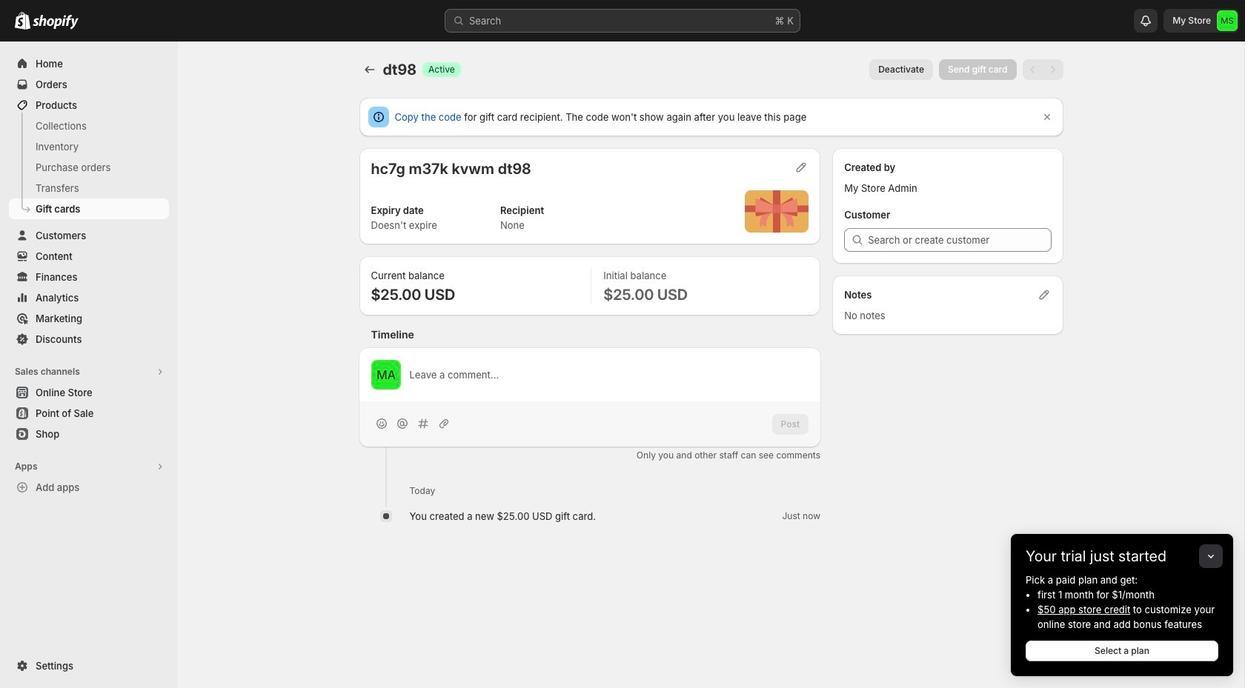 Task type: describe. For each thing, give the bounding box(es) containing it.
Search or create customer text field
[[868, 228, 1052, 252]]

shopify image
[[33, 15, 79, 30]]

previous image
[[1026, 62, 1041, 77]]

avatar with initials m a image
[[371, 360, 401, 390]]



Task type: locate. For each thing, give the bounding box(es) containing it.
Leave a comment... text field
[[410, 368, 809, 383]]

next image
[[1046, 62, 1061, 77]]

shopify image
[[15, 12, 30, 30]]

my store image
[[1217, 10, 1238, 31]]



Task type: vqa. For each thing, say whether or not it's contained in the screenshot.
bottommost 'Search collections' Text Box
no



